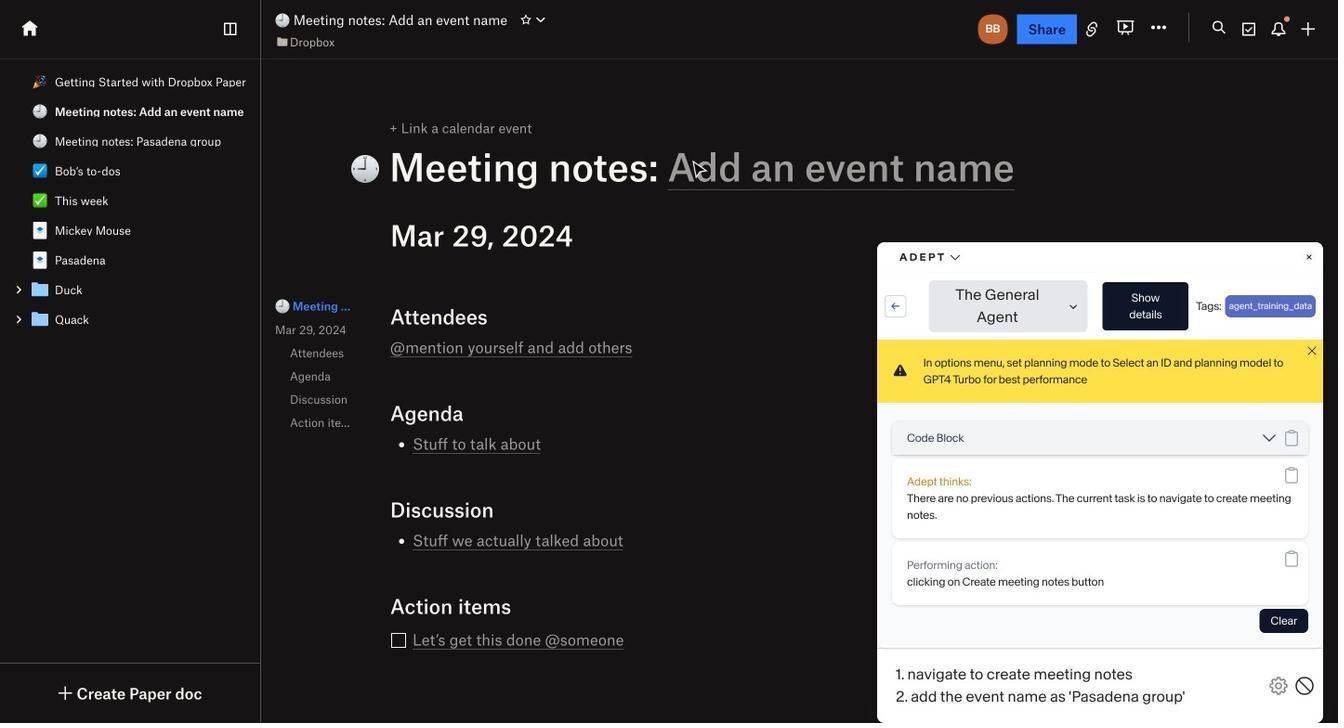 Task type: describe. For each thing, give the bounding box(es) containing it.
nine o'clock image
[[33, 104, 47, 119]]

template content image
[[29, 219, 51, 242]]

check box with check image
[[33, 164, 47, 178]]

expand folder image
[[12, 283, 25, 296]]

0 vertical spatial nine o'clock image
[[275, 13, 290, 28]]

overlay image
[[1266, 550, 1288, 573]]

template content image for expand folder icon
[[29, 309, 51, 331]]

expand folder image
[[12, 313, 25, 326]]

1 vertical spatial nine o'clock image
[[33, 134, 47, 149]]

party popper image
[[33, 74, 47, 89]]



Task type: vqa. For each thing, say whether or not it's contained in the screenshot.
the bottom nine o'clock image
yes



Task type: locate. For each thing, give the bounding box(es) containing it.
2 vertical spatial template content image
[[29, 309, 51, 331]]

/ contents list
[[0, 67, 260, 335]]

0 vertical spatial template content image
[[29, 249, 51, 271]]

nine o'clock image
[[275, 13, 290, 28], [33, 134, 47, 149], [275, 299, 290, 314]]

close image
[[1266, 550, 1288, 573]]

check mark button image
[[33, 193, 47, 208]]

1 vertical spatial template content image
[[29, 279, 51, 301]]

template content image right expand folder image
[[29, 279, 51, 301]]

3 template content image from the top
[[29, 309, 51, 331]]

heading
[[350, 143, 1050, 191]]

1 template content image from the top
[[29, 249, 51, 271]]

template content image for expand folder image
[[29, 279, 51, 301]]

2 template content image from the top
[[29, 279, 51, 301]]

template content image right expand folder icon
[[29, 309, 51, 331]]

template content image down template content image at left top
[[29, 249, 51, 271]]

template content image
[[29, 249, 51, 271], [29, 279, 51, 301], [29, 309, 51, 331]]

2 vertical spatial nine o'clock image
[[275, 299, 290, 314]]

navigation
[[256, 276, 482, 454]]



